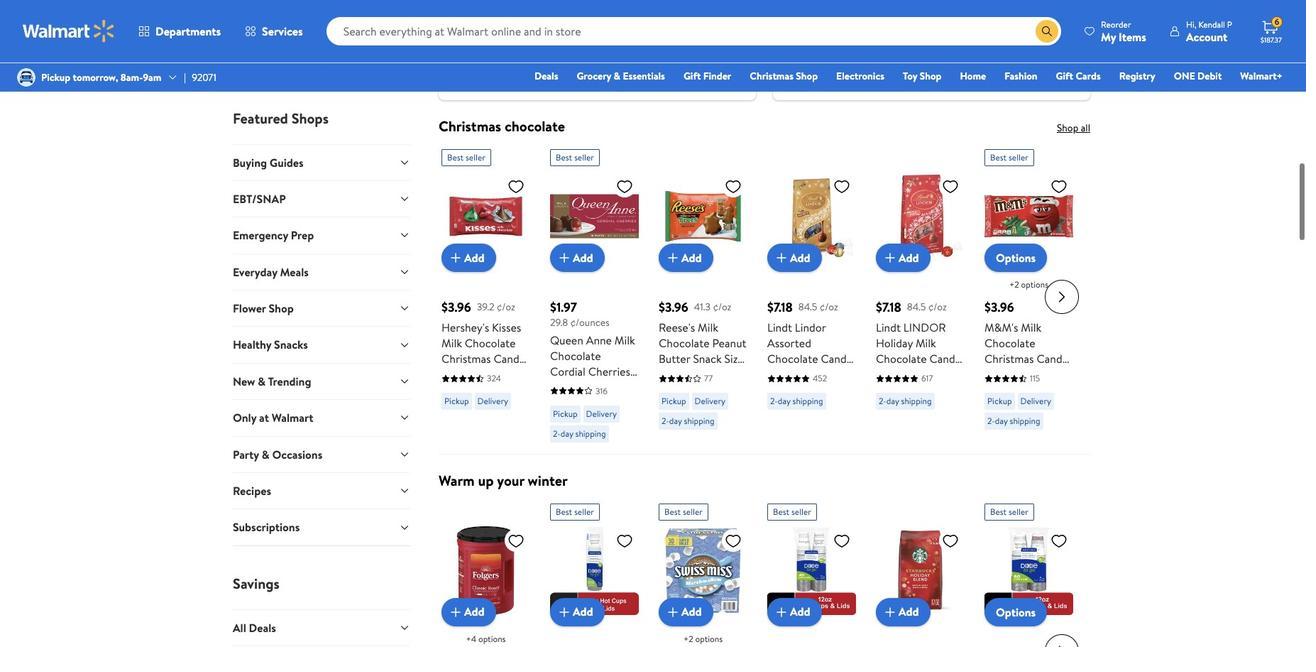 Task type: vqa. For each thing, say whether or not it's contained in the screenshot.
Privacy choices icon
no



Task type: describe. For each thing, give the bounding box(es) containing it.
healthy
[[233, 337, 271, 353]]

add to favorites list, starbucks ground coffee, medium roast coffee, holiday blend, 1 bag (17 oz) image
[[943, 532, 960, 549]]

home link
[[954, 68, 993, 84]]

9am
[[143, 70, 161, 84]]

party & occasions button
[[233, 436, 411, 472]]

items
[[933, 28, 957, 42]]

best seller for the swiss miss classics hot chocolate mix with marshmallows, 30 - 1.38 oz packets image
[[665, 505, 703, 517]]

$1.97
[[550, 298, 577, 316]]

bag inside $7.18 84.5 ¢/oz lindt lindor assorted chocolate candy truffles, 8.5 oz. bag
[[768, 382, 786, 398]]

walmart
[[272, 410, 314, 426]]

¢/oz for kisses
[[497, 300, 516, 314]]

add for folgers classic roast ground coffee, 40.3-ounce image on the left bottom of page add to cart image
[[465, 604, 485, 620]]

emergency
[[233, 227, 288, 243]]

everyday meals
[[233, 264, 309, 280]]

snacks
[[274, 337, 308, 353]]

Search search field
[[326, 17, 1062, 45]]

electronics
[[837, 69, 885, 83]]

departments
[[156, 23, 221, 39]]

2-day shipping down 77
[[662, 415, 715, 427]]

electronics link
[[830, 68, 891, 84]]

single-
[[785, 28, 815, 42]]

delivery down 324
[[478, 395, 509, 407]]

seller for the m&m's milk chocolate christmas candy - 10 oz bag image
[[1009, 151, 1029, 163]]

walmart+ link
[[1235, 68, 1290, 84]]

warm
[[439, 471, 475, 490]]

2-day shipping down 452
[[771, 395, 824, 407]]

at
[[259, 410, 269, 426]]

2 the from the left
[[605, 28, 620, 42]]

2- down -
[[988, 415, 996, 427]]

gift finder
[[684, 69, 732, 83]]

oz inside $3.96 m&m's milk chocolate christmas candy - 10 oz bag
[[1005, 367, 1016, 382]]

need
[[499, 28, 520, 42]]

entertaining
[[450, 5, 520, 22]]

oz. inside $7.18 84.5 ¢/oz lindt lindor assorted chocolate candy truffles, 8.5 oz. bag
[[828, 367, 841, 382]]

subscriptions
[[233, 520, 300, 535]]

ebt/snap
[[233, 191, 286, 207]]

use
[[815, 28, 829, 42]]

candy inside $3.96 m&m's milk chocolate christmas candy - 10 oz bag
[[1037, 351, 1068, 367]]

+2 for the swiss miss classics hot chocolate mix with marshmallows, 30 - 1.38 oz packets image
[[684, 633, 694, 645]]

only at walmart
[[233, 410, 314, 426]]

only
[[233, 410, 257, 426]]

best seller for the m&m's milk chocolate christmas candy - 10 oz bag image
[[991, 151, 1029, 163]]

best seller for "hershey's kisses milk chocolate christmas candy, bag 10.1 oz" image
[[447, 151, 486, 163]]

pickup left tomorrow,
[[41, 70, 70, 84]]

folgers classic roast ground coffee, 40.3-ounce image
[[442, 526, 531, 615]]

deals inside deals link
[[535, 69, 559, 83]]

get
[[450, 28, 467, 42]]

add to cart image for the swiss miss classics hot chocolate mix with marshmallows, 30 - 1.38 oz packets image
[[665, 603, 682, 620]]

healthy snacks button
[[233, 326, 411, 363]]

pickup down the 6.6
[[553, 407, 578, 419]]

$3.96 m&m's milk chocolate christmas candy - 10 oz bag
[[985, 298, 1068, 382]]

add button for the swiss miss classics hot chocolate mix with marshmallows, 30 - 1.38 oz packets image
[[659, 598, 714, 626]]

registry
[[1120, 69, 1156, 83]]

flower shop button
[[233, 290, 411, 326]]

queen
[[550, 332, 584, 348]]

best seller for the "queen anne milk chocolate cordial cherries, 6.6 oz box, 10 pieces" image
[[556, 151, 594, 163]]

add button for lindt lindor holiday milk chocolate candy truffles, 8.5 oz. bag image
[[876, 244, 931, 272]]

8am-
[[121, 70, 143, 84]]

2-day shipping down the 115
[[988, 415, 1041, 427]]

0 horizontal spatial options
[[479, 633, 506, 645]]

chocolate inside the "$3.96 41.3 ¢/oz reese's milk chocolate peanut butter snack size trees christmas candy, bag 9.6 oz"
[[659, 335, 710, 351]]

disposable tableware single-use prep, serving & storage items make cleanup easy.
[[785, 5, 1041, 42]]

candy inside $7.18 84.5 ¢/oz lindt lindor assorted chocolate candy truffles, 8.5 oz. bag
[[821, 351, 853, 367]]

christmas shop
[[750, 69, 818, 83]]

only at walmart button
[[233, 399, 411, 436]]

items
[[1119, 29, 1147, 44]]

& for occasions
[[262, 446, 270, 462]]

options for reese's milk chocolate peanut butter snack size trees christmas candy, bag 9.6 oz
[[996, 250, 1036, 266]]

one debit link
[[1168, 68, 1229, 84]]

& for trending
[[258, 373, 266, 389]]

christmas chocolate
[[439, 117, 565, 136]]

add for add to cart image for "hershey's kisses milk chocolate christmas candy, bag 10.1 oz" image
[[465, 250, 485, 266]]

best for the swiss miss classics hot chocolate mix with marshmallows, 30 - 1.38 oz packets image
[[665, 505, 681, 517]]

pickup tomorrow, 8am-9am
[[41, 70, 161, 84]]

2- down trees
[[662, 415, 670, 427]]

emergency prep button
[[233, 217, 411, 253]]

hershey's
[[442, 320, 490, 335]]

2-day shipping down pieces
[[553, 427, 606, 439]]

best for the dixie to go disposable paper cups with lids, 12 oz, multicolor, 40 count image
[[773, 505, 790, 517]]

add for the "queen anne milk chocolate cordial cherries, 6.6 oz box, 10 pieces" image's add to cart image
[[573, 250, 593, 266]]

walmart image
[[23, 20, 115, 43]]

oz inside $1.97 29.8 ¢/ounces queen anne milk chocolate cordial cherries, 6.6 oz box, 10 pieces
[[568, 379, 579, 395]]

+2 options for the m&m's milk chocolate christmas candy - 10 oz bag image
[[1010, 278, 1049, 291]]

shipping down the 115
[[1010, 415, 1041, 427]]

your
[[497, 471, 525, 490]]

+2 options for the swiss miss classics hot chocolate mix with marshmallows, 30 - 1.38 oz packets image
[[684, 633, 723, 645]]

one
[[1175, 69, 1196, 83]]

92071
[[192, 70, 217, 84]]

toy shop link
[[897, 68, 949, 84]]

kisses
[[492, 320, 522, 335]]

& inside disposable tableware single-use prep, serving & storage items make cleanup easy.
[[889, 28, 896, 42]]

account
[[1187, 29, 1228, 44]]

truffles, inside $7.18 84.5 ¢/oz lindt lindor assorted chocolate candy truffles, 8.5 oz. bag
[[768, 367, 808, 382]]

delivery down 77
[[695, 395, 726, 407]]

shipping down pieces
[[576, 427, 606, 439]]

queen anne milk chocolate cordial cherries, 6.6 oz box, 10 pieces image
[[550, 172, 639, 261]]

oz inside $3.96 39.2 ¢/oz hershey's kisses milk chocolate christmas candy, bag 10.1 oz
[[481, 367, 492, 382]]

+4 options
[[466, 633, 506, 645]]

316
[[596, 385, 608, 397]]

milk inside the "$3.96 41.3 ¢/oz reese's milk chocolate peanut butter snack size trees christmas candy, bag 9.6 oz"
[[698, 320, 719, 335]]

product group containing $1.97
[[550, 144, 639, 448]]

add button for lindt lindor assorted chocolate candy truffles, 8.5 oz. bag image
[[768, 244, 822, 272]]

add for add to cart image related to 'reese's milk chocolate peanut butter snack size trees christmas candy, bag 9.6 oz' image
[[682, 250, 702, 266]]

seller for dixie to go disposable paper cups with lids, 12 oz, multicolor, 20 count image
[[575, 505, 594, 517]]

324
[[487, 372, 501, 384]]

next slide for product carousel list image
[[1046, 634, 1080, 647]]

christmas shop link
[[744, 68, 825, 84]]

8.5 inside $7.18 84.5 ¢/oz lindt lindor holiday milk chocolate candy truffles, 8.5 oz. bag
[[919, 367, 934, 382]]

chocolate inside $7.18 84.5 ¢/oz lindt lindor holiday milk chocolate candy truffles, 8.5 oz. bag
[[876, 351, 927, 367]]

add button for dixie to go disposable paper cups with lids, 12 oz, multicolor, 20 count image
[[550, 598, 605, 626]]

add button for 'reese's milk chocolate peanut butter snack size trees christmas candy, bag 9.6 oz' image
[[659, 244, 714, 272]]

add to favorites list, swiss miss classics hot chocolate mix with marshmallows, 30 - 1.38 oz packets image
[[725, 532, 742, 549]]

bag inside the "$3.96 41.3 ¢/oz reese's milk chocolate peanut butter snack size trees christmas candy, bag 9.6 oz"
[[696, 382, 714, 398]]

fashion link
[[999, 68, 1044, 84]]

entertaining essentials list item
[[430, 0, 765, 100]]

milk inside $1.97 29.8 ¢/ounces queen anne milk chocolate cordial cherries, 6.6 oz box, 10 pieces
[[615, 332, 636, 348]]

best for the "queen anne milk chocolate cordial cherries, 6.6 oz box, 10 pieces" image
[[556, 151, 573, 163]]

starbucks ground coffee, medium roast coffee, holiday blend, 1 bag (17 oz) image
[[876, 526, 965, 615]]

gift for gift finder
[[684, 69, 701, 83]]

prep,
[[831, 28, 854, 42]]

84.5 for lindor
[[799, 300, 818, 314]]

lindor
[[795, 320, 826, 335]]

add for add to cart icon corresponding to the swiss miss classics hot chocolate mix with marshmallows, 30 - 1.38 oz packets image
[[682, 604, 702, 620]]

my
[[1102, 29, 1117, 44]]

party & occasions
[[233, 446, 323, 462]]

shipping down 617
[[902, 395, 932, 407]]

buying guides
[[233, 154, 304, 170]]

best seller for dixie to go disposable paper cups with lids, 12 oz, multicolor, 60 count image
[[991, 505, 1029, 517]]

easy.
[[1020, 28, 1041, 42]]

entertaining essentials get all you need to be the host with the most.
[[450, 5, 646, 42]]

best seller for the dixie to go disposable paper cups with lids, 12 oz, multicolor, 40 count image
[[773, 505, 812, 517]]

add to cart image for 'reese's milk chocolate peanut butter snack size trees christmas candy, bag 9.6 oz' image
[[665, 249, 682, 266]]

pickup down -
[[988, 395, 1013, 407]]

6 $187.37
[[1261, 16, 1283, 45]]

$7.18 for lindt lindor assorted chocolate candy truffles, 8.5 oz. bag
[[768, 298, 793, 316]]

christmas inside $3.96 39.2 ¢/oz hershey's kisses milk chocolate christmas candy, bag 10.1 oz
[[442, 351, 491, 367]]

lindt for assorted
[[768, 320, 793, 335]]

registry link
[[1113, 68, 1163, 84]]

buying guides button
[[233, 144, 411, 180]]

shop inside disposable tableware list item
[[797, 71, 819, 85]]

grocery & essentials link
[[571, 68, 672, 84]]

disposable tableware list item
[[765, 0, 1099, 100]]

search icon image
[[1042, 26, 1053, 37]]

meals
[[280, 264, 309, 280]]

29.8
[[550, 315, 568, 330]]

41.3
[[694, 300, 711, 314]]

add for add to cart icon for starbucks ground coffee, medium roast coffee, holiday blend, 1 bag (17 oz) image
[[899, 604, 919, 620]]

add to favorites list, folgers classic roast ground coffee, 40.3-ounce image
[[508, 532, 525, 549]]

bag inside $7.18 84.5 ¢/oz lindt lindor holiday milk chocolate candy truffles, 8.5 oz. bag
[[876, 382, 895, 398]]

serving
[[856, 28, 887, 42]]

add for add to cart icon related to dixie to go disposable paper cups with lids, 12 oz, multicolor, 20 count image
[[573, 604, 593, 620]]

home
[[961, 69, 987, 83]]

$1.97 29.8 ¢/ounces queen anne milk chocolate cordial cherries, 6.6 oz box, 10 pieces
[[550, 298, 636, 410]]

all
[[233, 620, 246, 636]]

9.6
[[717, 382, 731, 398]]

deals inside all deals dropdown button
[[249, 620, 276, 636]]

delivery down 316
[[586, 407, 617, 419]]

¢/oz for lindor
[[929, 300, 947, 314]]

oz inside the "$3.96 41.3 ¢/oz reese's milk chocolate peanut butter snack size trees christmas candy, bag 9.6 oz"
[[734, 382, 745, 398]]

dixie to go disposable paper cups with lids, 12 oz, multicolor, 20 count image
[[550, 526, 639, 615]]

milk inside $3.96 m&m's milk chocolate christmas candy - 10 oz bag
[[1022, 320, 1042, 335]]

reese's milk chocolate peanut butter snack size trees christmas candy, bag 9.6 oz image
[[659, 172, 748, 261]]

10 inside $1.97 29.8 ¢/ounces queen anne milk chocolate cordial cherries, 6.6 oz box, 10 pieces
[[606, 379, 616, 395]]

new & trending button
[[233, 363, 411, 399]]

everyday meals button
[[233, 253, 411, 290]]

10 inside $3.96 m&m's milk chocolate christmas candy - 10 oz bag
[[992, 367, 1003, 382]]

add to cart image for the dixie to go disposable paper cups with lids, 12 oz, multicolor, 40 count image
[[773, 603, 791, 620]]



Task type: locate. For each thing, give the bounding box(es) containing it.
chocolate inside $3.96 m&m's milk chocolate christmas candy - 10 oz bag
[[985, 335, 1036, 351]]

2 options from the top
[[996, 604, 1036, 620]]

bag inside $3.96 m&m's milk chocolate christmas candy - 10 oz bag
[[1019, 367, 1038, 382]]

oz. right 617
[[937, 367, 950, 382]]

milk inside $7.18 84.5 ¢/oz lindt lindor holiday milk chocolate candy truffles, 8.5 oz. bag
[[916, 335, 937, 351]]

8.5 inside $7.18 84.5 ¢/oz lindt lindor assorted chocolate candy truffles, 8.5 oz. bag
[[810, 367, 825, 382]]

candy inside $7.18 84.5 ¢/oz lindt lindor holiday milk chocolate candy truffles, 8.5 oz. bag
[[930, 351, 961, 367]]

1 $3.96 from the left
[[442, 298, 471, 316]]

services button
[[233, 14, 315, 48]]

$7.18 up assorted
[[768, 298, 793, 316]]

$3.96 inside $3.96 39.2 ¢/oz hershey's kisses milk chocolate christmas candy, bag 10.1 oz
[[442, 298, 471, 316]]

452
[[813, 372, 828, 384]]

& right 'new'
[[258, 373, 266, 389]]

essentials
[[623, 69, 665, 83]]

1 candy from the left
[[821, 351, 853, 367]]

add to favorites list, hershey's kisses milk chocolate christmas candy, bag 10.1 oz image
[[508, 178, 525, 195]]

delivery down the 115
[[1021, 395, 1052, 407]]

cleanup
[[984, 28, 1018, 42]]

options
[[1022, 278, 1049, 291], [479, 633, 506, 645], [696, 633, 723, 645]]

candy up the 115
[[1037, 351, 1068, 367]]

bag left 10.1
[[442, 367, 460, 382]]

1 vertical spatial +2 options
[[684, 633, 723, 645]]

candy,
[[494, 351, 528, 367], [659, 382, 693, 398]]

10 right -
[[992, 367, 1003, 382]]

the right be
[[547, 28, 561, 42]]

2 $3.96 from the left
[[659, 298, 689, 316]]

chocolate up 617
[[876, 351, 927, 367]]

candy, down butter
[[659, 382, 693, 398]]

lindt lindor holiday milk chocolate candy truffles, 8.5 oz. bag image
[[876, 172, 965, 261]]

chocolate inside $1.97 29.8 ¢/ounces queen anne milk chocolate cordial cherries, 6.6 oz box, 10 pieces
[[550, 348, 601, 363]]

new
[[233, 373, 255, 389]]

2 gift from the left
[[1057, 69, 1074, 83]]

1 horizontal spatial all
[[1081, 121, 1091, 135]]

departments button
[[126, 14, 233, 48]]

¢/oz inside $7.18 84.5 ¢/oz lindt lindor assorted chocolate candy truffles, 8.5 oz. bag
[[820, 300, 839, 314]]

+2 options down the swiss miss classics hot chocolate mix with marshmallows, 30 - 1.38 oz packets image
[[684, 633, 723, 645]]

84.5 up lindor
[[799, 300, 818, 314]]

chocolate up 324
[[465, 335, 516, 351]]

deals down be
[[535, 69, 559, 83]]

pickup
[[41, 70, 70, 84], [445, 395, 469, 407], [662, 395, 687, 407], [988, 395, 1013, 407], [553, 407, 578, 419]]

all inside entertaining essentials get all you need to be the host with the most.
[[469, 28, 478, 42]]

$3.96 for $3.96 39.2 ¢/oz hershey's kisses milk chocolate christmas candy, bag 10.1 oz
[[442, 298, 471, 316]]

$3.96 41.3 ¢/oz reese's milk chocolate peanut butter snack size trees christmas candy, bag 9.6 oz
[[659, 298, 747, 398]]

best down christmas chocolate
[[447, 151, 464, 163]]

add to cart image for starbucks ground coffee, medium roast coffee, holiday blend, 1 bag (17 oz) image
[[882, 603, 899, 620]]

seller for "hershey's kisses milk chocolate christmas candy, bag 10.1 oz" image
[[466, 151, 486, 163]]

lindt left "lindor"
[[876, 320, 901, 335]]

2 oz. from the left
[[937, 367, 950, 382]]

2 truffles, from the left
[[876, 367, 916, 382]]

best up dixie to go disposable paper cups with lids, 12 oz, multicolor, 60 count image
[[991, 505, 1007, 517]]

115
[[1031, 372, 1041, 384]]

6
[[1275, 16, 1280, 28]]

84.5 inside $7.18 84.5 ¢/oz lindt lindor holiday milk chocolate candy truffles, 8.5 oz. bag
[[908, 300, 926, 314]]

1 horizontal spatial $3.96
[[659, 298, 689, 316]]

2 options link from the top
[[985, 598, 1048, 626]]

m&m's
[[985, 320, 1019, 335]]

& inside dropdown button
[[262, 446, 270, 462]]

occasions
[[272, 446, 323, 462]]

buying
[[233, 154, 267, 170]]

storage
[[898, 28, 931, 42]]

¢/oz inside the "$3.96 41.3 ¢/oz reese's milk chocolate peanut butter snack size trees christmas candy, bag 9.6 oz"
[[713, 300, 732, 314]]

peanut
[[713, 335, 747, 351]]

+2 options up m&m's
[[1010, 278, 1049, 291]]

truffles, down 'holiday'
[[876, 367, 916, 382]]

dixie to go disposable paper cups with lids, 12 oz, multicolor, 40 count image
[[768, 526, 857, 615]]

0 horizontal spatial the
[[547, 28, 561, 42]]

add to cart image for "hershey's kisses milk chocolate christmas candy, bag 10.1 oz" image
[[447, 249, 465, 266]]

best seller for dixie to go disposable paper cups with lids, 12 oz, multicolor, 20 count image
[[556, 505, 594, 517]]

lindt lindor assorted chocolate candy truffles, 8.5 oz. bag image
[[768, 172, 857, 261]]

+2 down the swiss miss classics hot chocolate mix with marshmallows, 30 - 1.38 oz packets image
[[684, 633, 694, 645]]

1 $7.18 from the left
[[768, 298, 793, 316]]

add to cart image for folgers classic roast ground coffee, 40.3-ounce image on the left bottom of page
[[447, 603, 465, 620]]

1 the from the left
[[547, 28, 561, 42]]

add to favorites list, reese's milk chocolate peanut butter snack size trees christmas candy, bag 9.6 oz image
[[725, 178, 742, 195]]

84.5 inside $7.18 84.5 ¢/oz lindt lindor assorted chocolate candy truffles, 8.5 oz. bag
[[799, 300, 818, 314]]

1 84.5 from the left
[[799, 300, 818, 314]]

¢/oz inside $3.96 39.2 ¢/oz hershey's kisses milk chocolate christmas candy, bag 10.1 oz
[[497, 300, 516, 314]]

milk inside $3.96 39.2 ¢/oz hershey's kisses milk chocolate christmas candy, bag 10.1 oz
[[442, 335, 462, 351]]

add button
[[442, 244, 496, 272], [550, 244, 605, 272], [659, 244, 714, 272], [768, 244, 822, 272], [876, 244, 931, 272], [442, 598, 496, 626], [550, 598, 605, 626], [659, 598, 714, 626], [768, 598, 822, 626], [876, 598, 931, 626]]

best up the swiss miss classics hot chocolate mix with marshmallows, 30 - 1.38 oz packets image
[[665, 505, 681, 517]]

oz right 10.1
[[481, 367, 492, 382]]

winter
[[528, 471, 568, 490]]

recipes
[[233, 483, 271, 499]]

add button for folgers classic roast ground coffee, 40.3-ounce image on the left bottom of page
[[442, 598, 496, 626]]

$7.18 inside $7.18 84.5 ¢/oz lindt lindor assorted chocolate candy truffles, 8.5 oz. bag
[[768, 298, 793, 316]]

0 horizontal spatial 84.5
[[799, 300, 818, 314]]

add for add to cart image corresponding to lindt lindor assorted chocolate candy truffles, 8.5 oz. bag image
[[791, 250, 811, 266]]

add to cart image for dixie to go disposable paper cups with lids, 12 oz, multicolor, 20 count image
[[556, 603, 573, 620]]

3 candy from the left
[[1037, 351, 1068, 367]]

ebt/snap button
[[233, 180, 411, 217]]

milk
[[698, 320, 719, 335], [1022, 320, 1042, 335], [615, 332, 636, 348], [442, 335, 462, 351], [916, 335, 937, 351]]

gift
[[684, 69, 701, 83], [1057, 69, 1074, 83]]

add to favorites list, dixie to go disposable paper cups with lids, 12 oz, multicolor, 40 count image
[[834, 532, 851, 549]]

lindt
[[768, 320, 793, 335], [876, 320, 901, 335]]

4 ¢/oz from the left
[[929, 300, 947, 314]]

add button for the dixie to go disposable paper cups with lids, 12 oz, multicolor, 40 count image
[[768, 598, 822, 626]]

seller up the dixie to go disposable paper cups with lids, 12 oz, multicolor, 40 count image
[[792, 505, 812, 517]]

options down the swiss miss classics hot chocolate mix with marshmallows, 30 - 1.38 oz packets image
[[696, 633, 723, 645]]

2 horizontal spatial candy
[[1037, 351, 1068, 367]]

1 horizontal spatial candy,
[[659, 382, 693, 398]]

oz right the 6.6
[[568, 379, 579, 395]]

84.5 for lindor
[[908, 300, 926, 314]]

+2
[[1010, 278, 1020, 291], [684, 633, 694, 645]]

essentials
[[523, 5, 577, 22]]

seller for the dixie to go disposable paper cups with lids, 12 oz, multicolor, 40 count image
[[792, 505, 812, 517]]

most.
[[622, 28, 646, 42]]

8.5
[[810, 367, 825, 382], [919, 367, 934, 382]]

gift left the finder
[[684, 69, 701, 83]]

featured shops
[[233, 108, 329, 128]]

anne
[[586, 332, 612, 348]]

¢/oz up "lindor"
[[929, 300, 947, 314]]

0 horizontal spatial all
[[469, 28, 478, 42]]

best seller up dixie to go disposable paper cups with lids, 12 oz, multicolor, 60 count image
[[991, 505, 1029, 517]]

savings
[[233, 574, 280, 593]]

best up the dixie to go disposable paper cups with lids, 12 oz, multicolor, 40 count image
[[773, 505, 790, 517]]

truffles, down assorted
[[768, 367, 808, 382]]

candy up 617
[[930, 351, 961, 367]]

healthy snacks
[[233, 337, 308, 353]]

0 horizontal spatial candy,
[[494, 351, 528, 367]]

77
[[705, 372, 713, 384]]

grocery
[[577, 69, 612, 83]]

2-day shipping
[[771, 395, 824, 407], [879, 395, 932, 407], [662, 415, 715, 427], [988, 415, 1041, 427], [553, 427, 606, 439]]

shop now
[[797, 71, 839, 85]]

m&m's milk chocolate christmas candy - 10 oz bag image
[[985, 172, 1074, 261]]

¢/oz for lindor
[[820, 300, 839, 314]]

& right the party
[[262, 446, 270, 462]]

candy, up 324
[[494, 351, 528, 367]]

toy
[[903, 69, 918, 83]]

2 horizontal spatial $3.96
[[985, 298, 1015, 316]]

1 horizontal spatial truffles,
[[876, 367, 916, 382]]

39.2
[[477, 300, 495, 314]]

1 vertical spatial candy,
[[659, 382, 693, 398]]

1 horizontal spatial gift
[[1057, 69, 1074, 83]]

up
[[478, 471, 494, 490]]

size
[[725, 351, 744, 367]]

hi, kendall p account
[[1187, 18, 1233, 44]]

shop all link
[[1058, 121, 1091, 135]]

options link for +2 options
[[985, 598, 1048, 626]]

shop for christmas shop
[[796, 69, 818, 83]]

2 candy from the left
[[930, 351, 961, 367]]

bag left 452
[[768, 382, 786, 398]]

best seller up the dixie to go disposable paper cups with lids, 12 oz, multicolor, 40 count image
[[773, 505, 812, 517]]

0 vertical spatial candy,
[[494, 351, 528, 367]]

1 horizontal spatial 84.5
[[908, 300, 926, 314]]

grocery & essentials
[[577, 69, 665, 83]]

finder
[[704, 69, 732, 83]]

¢/oz
[[497, 300, 516, 314], [713, 300, 732, 314], [820, 300, 839, 314], [929, 300, 947, 314]]

2- down 'holiday'
[[879, 395, 887, 407]]

featured
[[233, 108, 288, 128]]

84.5 up "lindor"
[[908, 300, 926, 314]]

2-day shipping down 617
[[879, 395, 932, 407]]

chocolate inside $7.18 84.5 ¢/oz lindt lindor assorted chocolate candy truffles, 8.5 oz. bag
[[768, 351, 819, 367]]

0 vertical spatial +2
[[1010, 278, 1020, 291]]

2 8.5 from the left
[[919, 367, 934, 382]]

seller up the "queen anne milk chocolate cordial cherries, 6.6 oz box, 10 pieces" image
[[575, 151, 594, 163]]

chocolate up trees
[[659, 335, 710, 351]]

best for the m&m's milk chocolate christmas candy - 10 oz bag image
[[991, 151, 1007, 163]]

seller down christmas chocolate
[[466, 151, 486, 163]]

next slide for product carousel list image
[[1046, 280, 1080, 314]]

options for the swiss miss classics hot chocolate mix with marshmallows, 30 - 1.38 oz packets image
[[696, 633, 723, 645]]

$3.96 inside $3.96 m&m's milk chocolate christmas candy - 10 oz bag
[[985, 298, 1015, 316]]

2 add to cart image from the left
[[665, 603, 682, 620]]

seller for the swiss miss classics hot chocolate mix with marshmallows, 30 - 1.38 oz packets image
[[683, 505, 703, 517]]

0 vertical spatial all
[[469, 28, 478, 42]]

1 vertical spatial all
[[1081, 121, 1091, 135]]

options for +2 options
[[996, 604, 1036, 620]]

seller up dixie to go disposable paper cups with lids, 12 oz, multicolor, 60 count image
[[1009, 505, 1029, 517]]

snack
[[693, 351, 722, 367]]

add to favorites list, lindt lindor assorted chocolate candy truffles, 8.5 oz. bag image
[[834, 178, 851, 195]]

options link up next slide for product carousel list image
[[985, 598, 1048, 626]]

0 horizontal spatial $3.96
[[442, 298, 471, 316]]

 image
[[17, 68, 36, 87]]

best for "hershey's kisses milk chocolate christmas candy, bag 10.1 oz" image
[[447, 151, 464, 163]]

oz. inside $7.18 84.5 ¢/oz lindt lindor holiday milk chocolate candy truffles, 8.5 oz. bag
[[937, 367, 950, 382]]

1 horizontal spatial the
[[605, 28, 620, 42]]

party
[[233, 446, 259, 462]]

gift left cards
[[1057, 69, 1074, 83]]

hershey's kisses milk chocolate christmas candy, bag 10.1 oz image
[[442, 172, 531, 261]]

3 ¢/oz from the left
[[820, 300, 839, 314]]

add to favorites list, lindt lindor holiday milk chocolate candy truffles, 8.5 oz. bag image
[[943, 178, 960, 195]]

chocolate inside $3.96 39.2 ¢/oz hershey's kisses milk chocolate christmas candy, bag 10.1 oz
[[465, 335, 516, 351]]

candy, inside $3.96 39.2 ¢/oz hershey's kisses milk chocolate christmas candy, bag 10.1 oz
[[494, 351, 528, 367]]

& for essentials
[[614, 69, 621, 83]]

the right with
[[605, 28, 620, 42]]

3 add to cart image from the left
[[773, 603, 791, 620]]

shipping down 77
[[684, 415, 715, 427]]

chocolate up 452
[[768, 351, 819, 367]]

0 horizontal spatial +2
[[684, 633, 694, 645]]

4 add to cart image from the left
[[882, 603, 899, 620]]

1 options link from the top
[[985, 244, 1048, 272]]

add to cart image
[[447, 249, 465, 266], [556, 249, 573, 266], [665, 249, 682, 266], [773, 249, 791, 266], [882, 249, 899, 266], [447, 603, 465, 620]]

1 oz. from the left
[[828, 367, 841, 382]]

add for add to cart image corresponding to lindt lindor holiday milk chocolate candy truffles, 8.5 oz. bag image
[[899, 250, 919, 266]]

bag left 617
[[876, 382, 895, 398]]

best down the winter
[[556, 505, 573, 517]]

2- right the 9.6
[[771, 395, 778, 407]]

add to favorites list, dixie to go disposable paper cups with lids, 12 oz, multicolor, 20 count image
[[617, 532, 634, 549]]

options link up next slide for product carousel list icon
[[985, 244, 1048, 272]]

$3.96 for $3.96 m&m's milk chocolate christmas candy - 10 oz bag
[[985, 298, 1015, 316]]

gift finder link
[[678, 68, 738, 84]]

list
[[430, 0, 1099, 100]]

options
[[996, 250, 1036, 266], [996, 604, 1036, 620]]

add for add to cart icon corresponding to the dixie to go disposable paper cups with lids, 12 oz, multicolor, 40 count image
[[791, 604, 811, 620]]

best for dixie to go disposable paper cups with lids, 12 oz, multicolor, 20 count image
[[556, 505, 573, 517]]

add to cart image
[[556, 603, 573, 620], [665, 603, 682, 620], [773, 603, 791, 620], [882, 603, 899, 620]]

add to cart image for lindt lindor holiday milk chocolate candy truffles, 8.5 oz. bag image
[[882, 249, 899, 266]]

$3.96 up hershey's
[[442, 298, 471, 316]]

2 lindt from the left
[[876, 320, 901, 335]]

$3.96 39.2 ¢/oz hershey's kisses milk chocolate christmas candy, bag 10.1 oz
[[442, 298, 528, 382]]

$7.18 for lindt lindor holiday milk chocolate candy truffles, 8.5 oz. bag
[[876, 298, 902, 316]]

617
[[922, 372, 934, 384]]

0 horizontal spatial 8.5
[[810, 367, 825, 382]]

0 horizontal spatial gift
[[684, 69, 701, 83]]

lindt for holiday
[[876, 320, 901, 335]]

seller for the "queen anne milk chocolate cordial cherries, 6.6 oz box, 10 pieces" image
[[575, 151, 594, 163]]

warm up your winter
[[439, 471, 568, 490]]

8.5 down assorted
[[810, 367, 825, 382]]

shop inside "dropdown button"
[[269, 300, 294, 316]]

add to cart image for lindt lindor assorted chocolate candy truffles, 8.5 oz. bag image
[[773, 249, 791, 266]]

1 horizontal spatial 10
[[992, 367, 1003, 382]]

1 horizontal spatial +2 options
[[1010, 278, 1049, 291]]

add to cart image for the "queen anne milk chocolate cordial cherries, 6.6 oz box, 10 pieces" image
[[556, 249, 573, 266]]

bag inside $3.96 39.2 ¢/oz hershey's kisses milk chocolate christmas candy, bag 10.1 oz
[[442, 367, 460, 382]]

swiss miss classics hot chocolate mix with marshmallows, 30 - 1.38 oz packets image
[[659, 526, 748, 615]]

seller up the swiss miss classics hot chocolate mix with marshmallows, 30 - 1.38 oz packets image
[[683, 505, 703, 517]]

add to favorites list, m&m's milk chocolate christmas candy - 10 oz bag image
[[1051, 178, 1068, 195]]

¢/oz for milk
[[713, 300, 732, 314]]

1 truffles, from the left
[[768, 367, 808, 382]]

options for the m&m's milk chocolate christmas candy - 10 oz bag image
[[1022, 278, 1049, 291]]

& inside "link"
[[614, 69, 621, 83]]

add to favorites list, dixie to go disposable paper cups with lids, 12 oz, multicolor, 60 count image
[[1051, 532, 1068, 549]]

-
[[985, 367, 989, 382]]

$3.96 inside the "$3.96 41.3 ¢/oz reese's milk chocolate peanut butter snack size trees christmas candy, bag 9.6 oz"
[[659, 298, 689, 316]]

1 horizontal spatial oz.
[[937, 367, 950, 382]]

$3.96 for $3.96 41.3 ¢/oz reese's milk chocolate peanut butter snack size trees christmas candy, bag 9.6 oz
[[659, 298, 689, 316]]

shops
[[292, 108, 329, 128]]

best seller down the winter
[[556, 505, 594, 517]]

8.5 down "lindor"
[[919, 367, 934, 382]]

¢/oz right 39.2
[[497, 300, 516, 314]]

$3.96 up m&m's
[[985, 298, 1015, 316]]

add button for starbucks ground coffee, medium roast coffee, holiday blend, 1 bag (17 oz) image
[[876, 598, 931, 626]]

seller for dixie to go disposable paper cups with lids, 12 oz, multicolor, 60 count image
[[1009, 505, 1029, 517]]

product group containing options
[[985, 498, 1074, 647]]

seller up the m&m's milk chocolate christmas candy - 10 oz bag image
[[1009, 151, 1029, 163]]

options up $3.96 m&m's milk chocolate christmas candy - 10 oz bag
[[1022, 278, 1049, 291]]

0 vertical spatial options link
[[985, 244, 1048, 272]]

christmas inside the "$3.96 41.3 ¢/oz reese's milk chocolate peanut butter snack size trees christmas candy, bag 9.6 oz"
[[687, 367, 737, 382]]

1 horizontal spatial $7.18
[[876, 298, 902, 316]]

2- inside product group
[[553, 427, 561, 439]]

best seller down christmas chocolate
[[447, 151, 486, 163]]

1 vertical spatial options link
[[985, 598, 1048, 626]]

pickup down trees
[[662, 395, 687, 407]]

0 horizontal spatial lindt
[[768, 320, 793, 335]]

add inside product group
[[573, 250, 593, 266]]

2 84.5 from the left
[[908, 300, 926, 314]]

0 horizontal spatial oz.
[[828, 367, 841, 382]]

shipping down 452
[[793, 395, 824, 407]]

Walmart Site-Wide search field
[[326, 17, 1062, 45]]

0 vertical spatial options
[[996, 250, 1036, 266]]

subscriptions button
[[233, 509, 411, 545]]

0 horizontal spatial truffles,
[[768, 367, 808, 382]]

all left you
[[469, 28, 478, 42]]

¢/oz inside $7.18 84.5 ¢/oz lindt lindor holiday milk chocolate candy truffles, 8.5 oz. bag
[[929, 300, 947, 314]]

recipes button
[[233, 472, 411, 509]]

oz
[[481, 367, 492, 382], [1005, 367, 1016, 382], [568, 379, 579, 395], [734, 382, 745, 398]]

| 92071
[[184, 70, 217, 84]]

3 $3.96 from the left
[[985, 298, 1015, 316]]

chocolate up -
[[985, 335, 1036, 351]]

christmas inside $3.96 m&m's milk chocolate christmas candy - 10 oz bag
[[985, 351, 1035, 367]]

1 horizontal spatial deals
[[535, 69, 559, 83]]

1 ¢/oz from the left
[[497, 300, 516, 314]]

list containing entertaining essentials
[[430, 0, 1099, 100]]

truffles, inside $7.18 84.5 ¢/oz lindt lindor holiday milk chocolate candy truffles, 8.5 oz. bag
[[876, 367, 916, 382]]

1 gift from the left
[[684, 69, 701, 83]]

chocolate
[[505, 117, 565, 136]]

cordial
[[550, 363, 586, 379]]

add button for the "queen anne milk chocolate cordial cherries, 6.6 oz box, 10 pieces" image
[[550, 244, 605, 272]]

be
[[534, 28, 545, 42]]

1 vertical spatial deals
[[249, 620, 276, 636]]

lindt inside $7.18 84.5 ¢/oz lindt lindor assorted chocolate candy truffles, 8.5 oz. bag
[[768, 320, 793, 335]]

best for dixie to go disposable paper cups with lids, 12 oz, multicolor, 60 count image
[[991, 505, 1007, 517]]

10 right box,
[[606, 379, 616, 395]]

dixie to go disposable paper cups with lids, 12 oz, multicolor, 60 count image
[[985, 526, 1074, 615]]

christmas
[[750, 69, 794, 83], [439, 117, 502, 136], [442, 351, 491, 367], [985, 351, 1035, 367], [687, 367, 737, 382]]

shop for toy shop
[[920, 69, 942, 83]]

$7.18 inside $7.18 84.5 ¢/oz lindt lindor holiday milk chocolate candy truffles, 8.5 oz. bag
[[876, 298, 902, 316]]

&
[[889, 28, 896, 42], [614, 69, 621, 83], [258, 373, 266, 389], [262, 446, 270, 462]]

oz right the 9.6
[[734, 382, 745, 398]]

¢/oz right 41.3
[[713, 300, 732, 314]]

lindor
[[904, 320, 947, 335]]

$3.96 up reese's
[[659, 298, 689, 316]]

& inside dropdown button
[[258, 373, 266, 389]]

0 horizontal spatial deals
[[249, 620, 276, 636]]

& right "serving"
[[889, 28, 896, 42]]

everyday
[[233, 264, 278, 280]]

2- down pieces
[[553, 427, 561, 439]]

10.1
[[463, 367, 479, 382]]

the
[[547, 28, 561, 42], [605, 28, 620, 42]]

0 horizontal spatial 10
[[606, 379, 616, 395]]

1 add to cart image from the left
[[556, 603, 573, 620]]

bag
[[442, 367, 460, 382], [1019, 367, 1038, 382], [696, 382, 714, 398], [768, 382, 786, 398], [876, 382, 895, 398]]

candy, inside the "$3.96 41.3 ¢/oz reese's milk chocolate peanut butter snack size trees christmas candy, bag 9.6 oz"
[[659, 382, 693, 398]]

0 vertical spatial deals
[[535, 69, 559, 83]]

options right +4
[[479, 633, 506, 645]]

lindt left lindor
[[768, 320, 793, 335]]

add button for "hershey's kisses milk chocolate christmas candy, bag 10.1 oz" image
[[442, 244, 496, 272]]

add to favorites list, queen anne milk chocolate cordial cherries, 6.6 oz box, 10 pieces image
[[617, 178, 634, 195]]

product group
[[442, 144, 531, 448], [550, 144, 639, 448], [659, 144, 748, 448], [768, 144, 857, 448], [876, 144, 965, 448], [985, 144, 1074, 448], [442, 498, 531, 647], [550, 498, 639, 647], [659, 498, 748, 647], [768, 498, 857, 647], [876, 498, 965, 647], [985, 498, 1074, 647]]

oz. right 452
[[828, 367, 841, 382]]

& right grocery
[[614, 69, 621, 83]]

pickup down 10.1
[[445, 395, 469, 407]]

new & trending
[[233, 373, 311, 389]]

pieces
[[550, 395, 582, 410]]

make
[[959, 28, 982, 42]]

1 options from the top
[[996, 250, 1036, 266]]

gift for gift cards
[[1057, 69, 1074, 83]]

prep
[[291, 227, 314, 243]]

options link for reese's milk chocolate peanut butter snack size trees christmas candy, bag 9.6 oz
[[985, 244, 1048, 272]]

assorted
[[768, 335, 812, 351]]

0 horizontal spatial candy
[[821, 351, 853, 367]]

1 horizontal spatial lindt
[[876, 320, 901, 335]]

seller
[[466, 151, 486, 163], [575, 151, 594, 163], [1009, 151, 1029, 163], [575, 505, 594, 517], [683, 505, 703, 517], [792, 505, 812, 517], [1009, 505, 1029, 517]]

seller up dixie to go disposable paper cups with lids, 12 oz, multicolor, 20 count image
[[575, 505, 594, 517]]

bag right -
[[1019, 367, 1038, 382]]

1 vertical spatial options
[[996, 604, 1036, 620]]

lindt inside $7.18 84.5 ¢/oz lindt lindor holiday milk chocolate candy truffles, 8.5 oz. bag
[[876, 320, 901, 335]]

1 8.5 from the left
[[810, 367, 825, 382]]

0 horizontal spatial $7.18
[[768, 298, 793, 316]]

best up the m&m's milk chocolate christmas candy - 10 oz bag image
[[991, 151, 1007, 163]]

1 lindt from the left
[[768, 320, 793, 335]]

2 horizontal spatial options
[[1022, 278, 1049, 291]]

+2 for the m&m's milk chocolate christmas candy - 10 oz bag image
[[1010, 278, 1020, 291]]

all down cards
[[1081, 121, 1091, 135]]

shop for flower shop
[[269, 300, 294, 316]]

best seller up the swiss miss classics hot chocolate mix with marshmallows, 30 - 1.38 oz packets image
[[665, 505, 703, 517]]

0 horizontal spatial +2 options
[[684, 633, 723, 645]]

deals right 'all' in the bottom left of the page
[[249, 620, 276, 636]]

$7.18
[[768, 298, 793, 316], [876, 298, 902, 316]]

1 horizontal spatial candy
[[930, 351, 961, 367]]

1 vertical spatial +2
[[684, 633, 694, 645]]

2 $7.18 from the left
[[876, 298, 902, 316]]

+2 up m&m's
[[1010, 278, 1020, 291]]

oz right -
[[1005, 367, 1016, 382]]

best down the "chocolate"
[[556, 151, 573, 163]]

+2 options
[[1010, 278, 1049, 291], [684, 633, 723, 645]]

1 horizontal spatial 8.5
[[919, 367, 934, 382]]

2 ¢/oz from the left
[[713, 300, 732, 314]]

0 vertical spatial +2 options
[[1010, 278, 1049, 291]]

84.5
[[799, 300, 818, 314], [908, 300, 926, 314]]

chocolate up box,
[[550, 348, 601, 363]]

options link inside product group
[[985, 598, 1048, 626]]

1 horizontal spatial options
[[696, 633, 723, 645]]

1 horizontal spatial +2
[[1010, 278, 1020, 291]]

$7.18 84.5 ¢/oz lindt lindor assorted chocolate candy truffles, 8.5 oz. bag
[[768, 298, 853, 398]]



